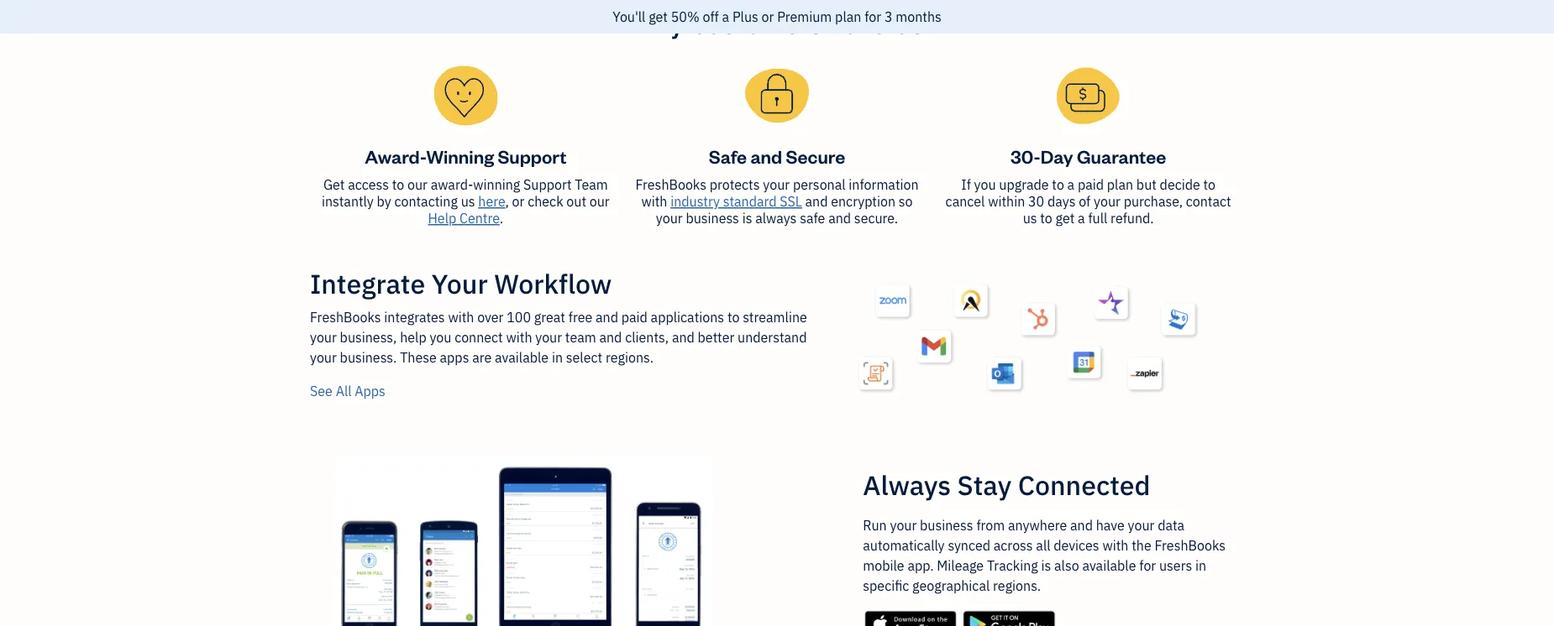 Task type: vqa. For each thing, say whether or not it's contained in the screenshot.
End
no



Task type: describe. For each thing, give the bounding box(es) containing it.
always stay connected
[[863, 468, 1151, 503]]

but
[[1137, 176, 1157, 194]]

in inside the run your business from anywhere and have your data automatically synced across all devices with the freshbooks mobile app. mileage tracking is also available for users in specific geographical regions.
[[1196, 557, 1207, 575]]

upgrade
[[999, 176, 1049, 194]]

sso password
[[444, 126, 531, 144]]

data
[[1158, 517, 1185, 535]]

mileage
[[937, 557, 984, 575]]

from
[[977, 517, 1005, 535]]

business.
[[340, 349, 397, 367]]

available inside the run your business from anywhere and have your data automatically synced across all devices with the freshbooks mobile app. mileage tracking is also available for users in specific geographical regions.
[[1082, 557, 1136, 575]]

support inside get access to our award-winning support team instantly by contacting us
[[523, 176, 572, 194]]

paid inside 30-day guarantee if you upgrade to a paid plan but decide to cancel within 30 days of your purchase, contact us to get a full refund.
[[1078, 176, 1104, 194]]

screen
[[465, 495, 502, 511]]

change
[[421, 162, 466, 179]]

information
[[849, 176, 919, 194]]

your left "trial."
[[586, 13, 609, 29]]

apps
[[355, 383, 386, 400]]

time
[[421, 324, 447, 339]]

get inside 30-day guarantee if you upgrade to a paid plan but decide to cancel within 30 days of your purchase, contact us to get a full refund.
[[1056, 210, 1075, 227]]

freshbooks protects your personal information with
[[635, 176, 919, 210]]

check
[[528, 193, 563, 210]]

devices inside the run your business from anywhere and have your data automatically synced across all devices with the freshbooks mobile app. mileage tracking is also available for users in specific geographical regions.
[[1054, 537, 1099, 555]]

safe
[[709, 144, 747, 168]]

all
[[336, 383, 352, 400]]

choose what appears when your account is loading.
[[421, 559, 694, 575]]

business inside "and encryption so your business is always safe and secure."
[[686, 210, 739, 227]]

30-day guarantee if you upgrade to a paid plan but decide to cancel within 30 days of your purchase, contact us to get a full refund.
[[946, 144, 1231, 227]]

stay
[[957, 468, 1012, 503]]

send us feedback link
[[421, 464, 528, 482]]

.
[[500, 210, 503, 227]]

to right 30
[[1052, 176, 1064, 194]]

your down 'great'
[[535, 329, 562, 347]]

or inside here , or check out our help centre .
[[512, 193, 525, 210]]

award-
[[431, 176, 473, 194]]

access
[[348, 176, 389, 194]]

when
[[537, 559, 566, 575]]

app.
[[908, 557, 934, 575]]

full
[[1088, 210, 1108, 227]]

for inside the run your business from anywhere and have your data automatically synced across all devices with the freshbooks mobile app. mileage tracking is also available for users in specific geographical regions.
[[1139, 557, 1156, 575]]

choose
[[421, 559, 460, 575]]

cancel
[[946, 193, 985, 210]]

go to help image
[[1255, 9, 1282, 34]]

llc
[[60, 15, 81, 32]]

preferences
[[421, 209, 523, 233]]

search image
[[1193, 9, 1220, 34]]

2 horizontal spatial a
[[1078, 210, 1085, 227]]

months
[[896, 8, 942, 26]]

connect
[[455, 329, 503, 347]]

great
[[534, 309, 565, 326]]

so
[[899, 193, 913, 210]]

plan inside 30-day guarantee if you upgrade to a paid plan but decide to cancel within 30 days of your purchase, contact us to get a full refund.
[[1107, 176, 1133, 194]]

freshbooks inside integrate your workflow freshbooks integrates with over 100 great free and paid applications to streamline your business, help you connect with your team and clients, and better understand your business. these apps are available in select regions.
[[310, 309, 381, 326]]

better
[[698, 329, 735, 347]]

in inside integrate your workflow freshbooks integrates with over 100 great free and paid applications to streamline your business, help you connect with your team and clients, and better understand your business. these apps are available in select regions.
[[552, 349, 563, 367]]

devices inside button
[[593, 595, 639, 613]]

to inside integrate your workflow freshbooks integrates with over 100 great free and paid applications to streamline your business, help you connect with your team and clients, and better understand your business. these apps are available in select regions.
[[727, 309, 740, 326]]

0 vertical spatial for
[[865, 8, 881, 26]]

understand
[[738, 329, 807, 347]]

0 vertical spatial password
[[421, 95, 472, 110]]

connected
[[1018, 468, 1151, 503]]

0 vertical spatial plan
[[835, 8, 861, 26]]

have
[[1096, 517, 1125, 535]]

our inside here , or check out our help centre .
[[590, 193, 610, 210]]

decide
[[1160, 176, 1200, 194]]

personal
[[793, 176, 846, 194]]

freshbooks inside log out of freshbooks on all devices button
[[483, 595, 554, 613]]

30-
[[1011, 144, 1041, 168]]

free
[[569, 309, 593, 326]]

integrate your workflow freshbooks integrates with over 100 great free and paid applications to streamline your business, help you connect with your team and clients, and better understand your business. these apps are available in select regions.
[[310, 266, 807, 367]]

day
[[1041, 144, 1073, 168]]

team
[[565, 329, 596, 347]]

1 horizontal spatial a
[[1067, 176, 1075, 194]]

0 vertical spatial or
[[762, 8, 774, 26]]

see all apps link
[[310, 383, 386, 400]]

see all apps
[[310, 383, 386, 400]]

us
[[893, 6, 924, 41]]

all inside button
[[576, 595, 590, 613]]

apple app store image
[[863, 610, 958, 627]]

save
[[436, 581, 477, 605]]

your up see
[[310, 349, 337, 367]]

0 vertical spatial days
[[525, 13, 550, 29]]

plus
[[733, 8, 758, 26]]

why
[[630, 6, 684, 41]]

is inside the run your business from anywhere and have your data automatically synced across all devices with the freshbooks mobile app. mileage tracking is also available for users in specific geographical regions.
[[1041, 557, 1051, 575]]

to inside get access to our award-winning support team instantly by contacting us
[[392, 176, 404, 194]]

with inside freshbooks protects your personal information with
[[641, 193, 667, 210]]

save changes
[[436, 581, 555, 605]]

geographical
[[912, 578, 990, 595]]

safe and secure
[[709, 144, 845, 168]]

why customers love us
[[630, 6, 924, 41]]

protects
[[710, 176, 760, 194]]

purchase,
[[1124, 193, 1183, 210]]

0 vertical spatial a
[[722, 8, 729, 26]]

and encryption so your business is always safe and secure.
[[656, 193, 913, 227]]

out inside log out of freshbooks on all devices button
[[445, 595, 465, 613]]

format
[[450, 324, 488, 339]]

winning
[[473, 176, 520, 194]]

regions. inside integrate your workflow freshbooks integrates with over 100 great free and paid applications to streamline your business, help you connect with your team and clients, and better understand your business. these apps are available in select regions.
[[606, 349, 654, 367]]

send
[[421, 464, 452, 482]]

left
[[553, 13, 570, 29]]

integrates
[[384, 309, 445, 326]]

google play image
[[962, 610, 1057, 627]]

loading
[[421, 495, 462, 511]]

also
[[1054, 557, 1079, 575]]

all inside the run your business from anywhere and have your data automatically synced across all devices with the freshbooks mobile app. mileage tracking is also available for users in specific geographical regions.
[[1036, 537, 1051, 555]]

you'll get 50% off a plus or premium plan for 3 months
[[613, 8, 942, 26]]

with inside the run your business from anywhere and have your data automatically synced across all devices with the freshbooks mobile app. mileage tracking is also available for users in specific geographical regions.
[[1103, 537, 1129, 555]]

winning
[[426, 144, 494, 168]]

you inside 30-day guarantee if you upgrade to a paid plan but decide to cancel within 30 days of your purchase, contact us to get a full refund.
[[974, 176, 996, 194]]

days inside 30-day guarantee if you upgrade to a paid plan but decide to cancel within 30 days of your purchase, contact us to get a full refund.
[[1048, 193, 1076, 210]]

3
[[885, 8, 893, 26]]

account profile element
[[414, 0, 1021, 194]]

preferences element
[[414, 255, 1021, 627]]

centre
[[460, 210, 500, 227]]

run
[[863, 517, 887, 535]]

upgrade
[[642, 13, 688, 29]]

see
[[310, 383, 333, 400]]



Task type: locate. For each thing, give the bounding box(es) containing it.
support
[[498, 144, 567, 168], [523, 176, 572, 194]]

within
[[988, 193, 1025, 210]]

your inside 30-day guarantee if you upgrade to a paid plan but decide to cancel within 30 days of your purchase, contact us to get a full refund.
[[1094, 193, 1121, 210]]

your inside "and encryption so your business is always safe and secure."
[[656, 210, 683, 227]]

premium
[[777, 8, 832, 26]]

1 vertical spatial or
[[512, 193, 525, 210]]

paid up full
[[1078, 176, 1104, 194]]

0 horizontal spatial paid
[[621, 309, 648, 326]]

here link
[[478, 193, 505, 210]]

a down day
[[1067, 176, 1075, 194]]

password
[[469, 162, 528, 179]]

0 horizontal spatial in
[[552, 349, 563, 367]]

us inside get access to our award-winning support team instantly by contacting us
[[461, 193, 475, 210]]

0 horizontal spatial days
[[525, 13, 550, 29]]

you'll
[[613, 8, 646, 26]]

0 vertical spatial available
[[495, 349, 549, 367]]

help centre link
[[428, 210, 500, 227]]

us inside 30-day guarantee if you upgrade to a paid plan but decide to cancel within 30 days of your purchase, contact us to get a full refund.
[[1023, 210, 1037, 227]]

business down protects
[[686, 210, 739, 227]]

our right check
[[590, 193, 610, 210]]

1 vertical spatial of
[[468, 595, 480, 613]]

to
[[392, 176, 404, 194], [1052, 176, 1064, 194], [1204, 176, 1216, 194], [1040, 210, 1053, 227], [727, 309, 740, 326]]

with up connect
[[448, 309, 474, 326]]

specific
[[863, 578, 909, 595]]

safe
[[800, 210, 825, 227]]

freshbooks inside freshbooks protects your personal information with
[[635, 176, 706, 194]]

0 horizontal spatial regions.
[[606, 349, 654, 367]]

business inside the run your business from anywhere and have your data automatically synced across all devices with the freshbooks mobile app. mileage tracking is also available for users in specific geographical regions.
[[920, 517, 973, 535]]

is inside the preferences element
[[640, 559, 649, 575]]

you right 'if'
[[974, 176, 996, 194]]

2 horizontal spatial in
[[1196, 557, 1207, 575]]

integrate
[[310, 266, 425, 302]]

0 horizontal spatial business
[[686, 210, 739, 227]]

1 horizontal spatial of
[[1079, 193, 1091, 210]]

always
[[755, 210, 797, 227]]

1 horizontal spatial you
[[974, 176, 996, 194]]

your left standard
[[656, 210, 683, 227]]

award-winning support
[[365, 144, 567, 168]]

1 vertical spatial a
[[1067, 176, 1075, 194]]

0 vertical spatial get
[[649, 8, 668, 26]]

save changes button
[[421, 573, 570, 613]]

for down the the
[[1139, 557, 1156, 575]]

across
[[994, 537, 1033, 555]]

if
[[961, 176, 971, 194]]

all down anywhere on the right bottom of the page
[[1036, 537, 1051, 555]]

our left award- in the left of the page
[[407, 176, 428, 194]]

loading screen display
[[421, 495, 543, 511]]

0 vertical spatial devices
[[1054, 537, 1099, 555]]

1 horizontal spatial out
[[567, 193, 586, 210]]

0 vertical spatial you
[[974, 176, 996, 194]]

0 horizontal spatial get
[[649, 8, 668, 26]]

0 vertical spatial in
[[573, 13, 583, 29]]

of
[[1079, 193, 1091, 210], [468, 595, 480, 613]]

2 vertical spatial a
[[1078, 210, 1085, 227]]

Email Address email field
[[421, 12, 1015, 49]]

is inside "and encryption so your business is always safe and secure."
[[742, 210, 752, 227]]

1 vertical spatial regions.
[[993, 578, 1041, 595]]

apps
[[440, 349, 469, 367]]

all right on
[[576, 595, 590, 613]]

your inside the preferences element
[[569, 559, 592, 575]]

love
[[829, 6, 886, 41]]

sso
[[444, 126, 469, 144]]

get left full
[[1056, 210, 1075, 227]]

out inside here , or check out our help centre .
[[567, 193, 586, 210]]

by
[[377, 193, 391, 210]]

guarantee
[[1077, 144, 1166, 168]]

0 vertical spatial all
[[1036, 537, 1051, 555]]

main element
[[0, 0, 185, 627]]

help
[[400, 329, 427, 347]]

1 vertical spatial devices
[[593, 595, 639, 613]]

0 horizontal spatial of
[[468, 595, 480, 613]]

encryption
[[831, 193, 896, 210]]

support up winning
[[498, 144, 567, 168]]

1 vertical spatial support
[[523, 176, 572, 194]]

is left also
[[1041, 557, 1051, 575]]

business up synced
[[920, 517, 973, 535]]

1 horizontal spatial business
[[920, 517, 973, 535]]

0 vertical spatial paid
[[1078, 176, 1104, 194]]

paid up clients,
[[621, 309, 648, 326]]

with left the industry
[[641, 193, 667, 210]]

of inside button
[[468, 595, 480, 613]]

run your business from anywhere and have your data automatically synced across all devices with the freshbooks mobile app. mileage tracking is also available for users in specific geographical regions.
[[863, 517, 1226, 595]]

1 horizontal spatial our
[[590, 193, 610, 210]]

1 horizontal spatial available
[[1082, 557, 1136, 575]]

freshbooks inside the run your business from anywhere and have your data automatically synced across all devices with the freshbooks mobile app. mileage tracking is also available for users in specific geographical regions.
[[1155, 537, 1226, 555]]

1 vertical spatial you
[[430, 329, 451, 347]]

your down the safe and secure
[[763, 176, 790, 194]]

1 horizontal spatial days
[[1048, 193, 1076, 210]]

here
[[478, 193, 505, 210]]

contacting
[[394, 193, 458, 210]]

regions. inside the run your business from anywhere and have your data automatically synced across all devices with the freshbooks mobile app. mileage tracking is also available for users in specific geographical regions.
[[993, 578, 1041, 595]]

you inside integrate your workflow freshbooks integrates with over 100 great free and paid applications to streamline your business, help you connect with your team and clients, and better understand your business. these apps are available in select regions.
[[430, 329, 451, 347]]

you
[[974, 176, 996, 194], [430, 329, 451, 347]]

available inside integrate your workflow freshbooks integrates with over 100 great free and paid applications to streamline your business, help you connect with your team and clients, and better understand your business. these apps are available in select regions.
[[495, 349, 549, 367]]

or right ',' at the top of the page
[[512, 193, 525, 210]]

anywhere
[[1008, 517, 1067, 535]]

log out of freshbooks on all devices
[[421, 595, 639, 613]]

over
[[477, 309, 504, 326]]

your
[[432, 266, 488, 302]]

your up the the
[[1128, 517, 1155, 535]]

your left but
[[1094, 193, 1121, 210]]

0 vertical spatial support
[[498, 144, 567, 168]]

account
[[595, 559, 637, 575]]

1 horizontal spatial password
[[473, 126, 531, 144]]

of right 30
[[1079, 193, 1091, 210]]

you up apps
[[430, 329, 451, 347]]

help
[[428, 210, 456, 227]]

freshbooks
[[635, 176, 706, 194], [310, 309, 381, 326], [1155, 537, 1226, 555], [483, 595, 554, 613]]

0 horizontal spatial password
[[421, 95, 472, 110]]

secure
[[786, 144, 845, 168]]

days left left
[[525, 13, 550, 29]]

or right plus
[[762, 8, 774, 26]]

is right account
[[640, 559, 649, 575]]

a right off
[[722, 8, 729, 26]]

1 horizontal spatial devices
[[1054, 537, 1099, 555]]

0 horizontal spatial you
[[430, 329, 451, 347]]

1 vertical spatial password
[[473, 126, 531, 144]]

1 vertical spatial business
[[920, 517, 973, 535]]

refund.
[[1111, 210, 1154, 227]]

feedback
[[472, 464, 528, 482]]

support right ',' at the top of the page
[[523, 176, 572, 194]]

1 vertical spatial plan
[[1107, 176, 1133, 194]]

industry
[[671, 193, 720, 210]]

of down 'what'
[[468, 595, 480, 613]]

instantly
[[322, 193, 374, 210]]

out right log
[[445, 595, 465, 613]]

0 horizontal spatial out
[[445, 595, 465, 613]]

applications
[[651, 309, 724, 326]]

0 horizontal spatial our
[[407, 176, 428, 194]]

and inside the run your business from anywhere and have your data automatically synced across all devices with the freshbooks mobile app. mileage tracking is also available for users in specific geographical regions.
[[1070, 517, 1093, 535]]

0 vertical spatial business
[[686, 210, 739, 227]]

owner
[[13, 34, 44, 47]]

0 horizontal spatial all
[[576, 595, 590, 613]]

,
[[505, 193, 509, 210]]

select
[[566, 349, 602, 367]]

customers
[[690, 6, 823, 41]]

0 horizontal spatial devices
[[593, 595, 639, 613]]

1 vertical spatial for
[[1139, 557, 1156, 575]]

days right 30
[[1048, 193, 1076, 210]]

0 vertical spatial regions.
[[606, 349, 654, 367]]

your left business,
[[310, 329, 337, 347]]

with
[[641, 193, 667, 210], [448, 309, 474, 326], [506, 329, 532, 347], [1103, 537, 1129, 555]]

1 horizontal spatial regions.
[[993, 578, 1041, 595]]

1 vertical spatial days
[[1048, 193, 1076, 210]]

0 horizontal spatial or
[[512, 193, 525, 210]]

your up automatically
[[890, 517, 917, 535]]

available
[[495, 349, 549, 367], [1082, 557, 1136, 575]]

time format
[[421, 324, 488, 339]]

trial.
[[612, 13, 636, 29]]

award-
[[365, 144, 426, 168]]

1 horizontal spatial for
[[1139, 557, 1156, 575]]

in left select
[[552, 349, 563, 367]]

is left always
[[742, 210, 752, 227]]

1 vertical spatial all
[[576, 595, 590, 613]]

to down upgrade
[[1040, 210, 1053, 227]]

password up sso
[[421, 95, 472, 110]]

out right check
[[567, 193, 586, 210]]

us inside the preferences element
[[455, 464, 469, 482]]

1 horizontal spatial get
[[1056, 210, 1075, 227]]

0 horizontal spatial available
[[495, 349, 549, 367]]

appears
[[492, 559, 535, 575]]

mobile
[[863, 557, 905, 575]]

regions. down clients,
[[606, 349, 654, 367]]

2 vertical spatial in
[[1196, 557, 1207, 575]]

always
[[863, 468, 951, 503]]

in right left
[[573, 13, 583, 29]]

1 horizontal spatial is
[[742, 210, 752, 227]]

in
[[573, 13, 583, 29], [552, 349, 563, 367], [1196, 557, 1207, 575]]

loading.
[[651, 559, 694, 575]]

send us feedback
[[421, 464, 528, 482]]

to up better
[[727, 309, 740, 326]]

0 horizontal spatial plan
[[835, 8, 861, 26]]

industry standard ssl link
[[671, 193, 802, 210]]

what
[[463, 559, 489, 575]]

the
[[1132, 537, 1152, 555]]

0 vertical spatial of
[[1079, 193, 1091, 210]]

available down the the
[[1082, 557, 1136, 575]]

for left 3
[[865, 8, 881, 26]]

of inside 30-day guarantee if you upgrade to a paid plan but decide to cancel within 30 days of your purchase, contact us to get a full refund.
[[1079, 193, 1091, 210]]

password up password
[[473, 126, 531, 144]]

2 horizontal spatial is
[[1041, 557, 1051, 575]]

plan left 3
[[835, 8, 861, 26]]

0 horizontal spatial is
[[640, 559, 649, 575]]

to right the decide
[[1204, 176, 1216, 194]]

0 horizontal spatial for
[[865, 8, 881, 26]]

with down have
[[1103, 537, 1129, 555]]

your
[[586, 13, 609, 29], [763, 176, 790, 194], [1094, 193, 1121, 210], [656, 210, 683, 227], [310, 329, 337, 347], [535, 329, 562, 347], [310, 349, 337, 367], [890, 517, 917, 535], [1128, 517, 1155, 535], [569, 559, 592, 575]]

regions.
[[606, 349, 654, 367], [993, 578, 1041, 595]]

paid
[[1078, 176, 1104, 194], [621, 309, 648, 326]]

your right when
[[569, 559, 592, 575]]

automatically
[[863, 537, 945, 555]]

1 vertical spatial in
[[552, 349, 563, 367]]

to right by
[[392, 176, 404, 194]]

1 horizontal spatial paid
[[1078, 176, 1104, 194]]

nelson
[[13, 15, 56, 32]]

log out of freshbooks on all devices button
[[421, 594, 639, 614]]

regions. down tracking
[[993, 578, 1041, 595]]

0 horizontal spatial a
[[722, 8, 729, 26]]

upgrade account link
[[639, 13, 736, 29]]

a left full
[[1078, 210, 1085, 227]]

days left in your trial. upgrade account
[[523, 13, 736, 29]]

plan
[[835, 8, 861, 26], [1107, 176, 1133, 194]]

paid inside integrate your workflow freshbooks integrates with over 100 great free and paid applications to streamline your business, help you connect with your team and clients, and better understand your business. these apps are available in select regions.
[[621, 309, 648, 326]]

synced
[[948, 537, 991, 555]]

1 vertical spatial get
[[1056, 210, 1075, 227]]

ssl
[[780, 193, 802, 210]]

1 horizontal spatial or
[[762, 8, 774, 26]]

our inside get access to our award-winning support team instantly by contacting us
[[407, 176, 428, 194]]

available right are
[[495, 349, 549, 367]]

get left 50%
[[649, 8, 668, 26]]

devices down account
[[593, 595, 639, 613]]

your inside freshbooks protects your personal information with
[[763, 176, 790, 194]]

change password
[[421, 162, 528, 179]]

change password button
[[421, 160, 528, 181]]

tracking
[[987, 557, 1038, 575]]

plan left but
[[1107, 176, 1133, 194]]

0 vertical spatial out
[[567, 193, 586, 210]]

nelson llc owner
[[13, 15, 81, 47]]

with down 100
[[506, 329, 532, 347]]

1 vertical spatial out
[[445, 595, 465, 613]]

1 vertical spatial paid
[[621, 309, 648, 326]]

100
[[507, 309, 531, 326]]

changes
[[481, 581, 555, 605]]

1 vertical spatial available
[[1082, 557, 1136, 575]]

in right users
[[1196, 557, 1207, 575]]

1 horizontal spatial plan
[[1107, 176, 1133, 194]]

1 horizontal spatial in
[[573, 13, 583, 29]]

devices up also
[[1054, 537, 1099, 555]]

1 horizontal spatial all
[[1036, 537, 1051, 555]]



